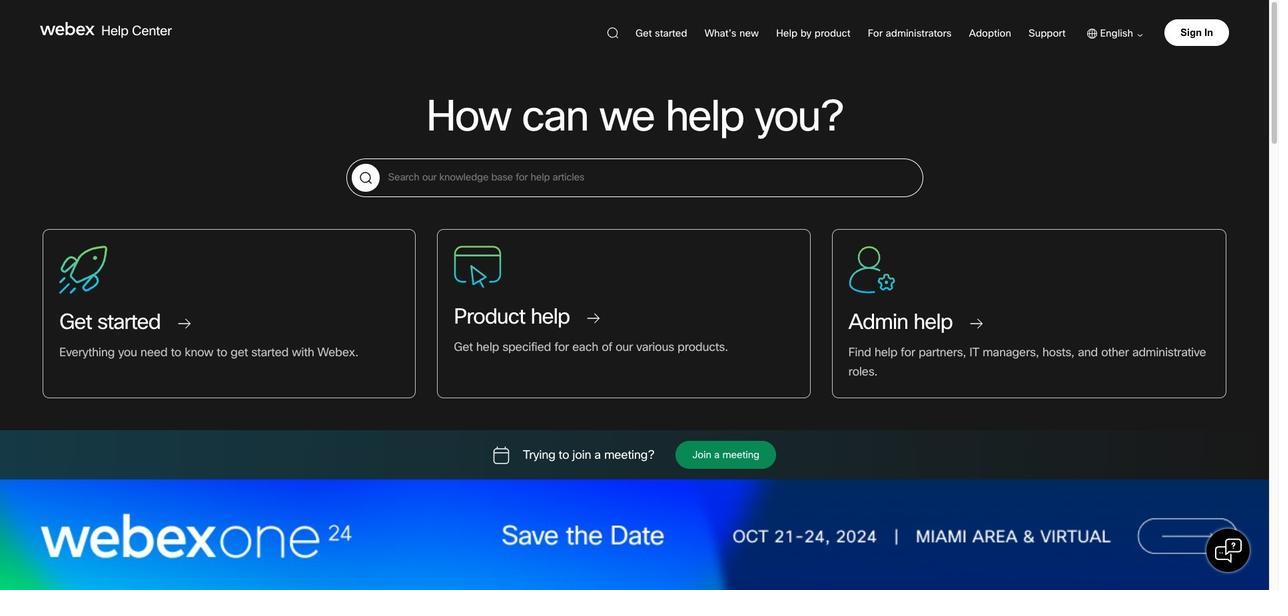 Task type: locate. For each thing, give the bounding box(es) containing it.
1 vertical spatial search icon image
[[352, 164, 380, 192]]

0 vertical spatial search icon image
[[607, 27, 618, 39]]

webexone2024 image
[[0, 480, 1270, 590]]

admin help image
[[849, 246, 896, 294]]

search icon image
[[607, 27, 618, 39], [352, 164, 380, 192]]

1 horizontal spatial search icon image
[[607, 27, 618, 39]]

0 horizontal spatial search icon image
[[352, 164, 380, 192]]



Task type: vqa. For each thing, say whether or not it's contained in the screenshot.
the Board Series, ,Desk Series, ,Room Series, ,Control Hub, ,Webex App, ,Webex Meetings element
no



Task type: describe. For each thing, give the bounding box(es) containing it.
get started image
[[59, 246, 107, 294]]

arrow image
[[1134, 34, 1144, 37]]

chat help image
[[1215, 538, 1242, 565]]

search-input field
[[347, 159, 923, 197]]

webex logo image
[[40, 22, 95, 35]]

product help image
[[454, 246, 502, 288]]



